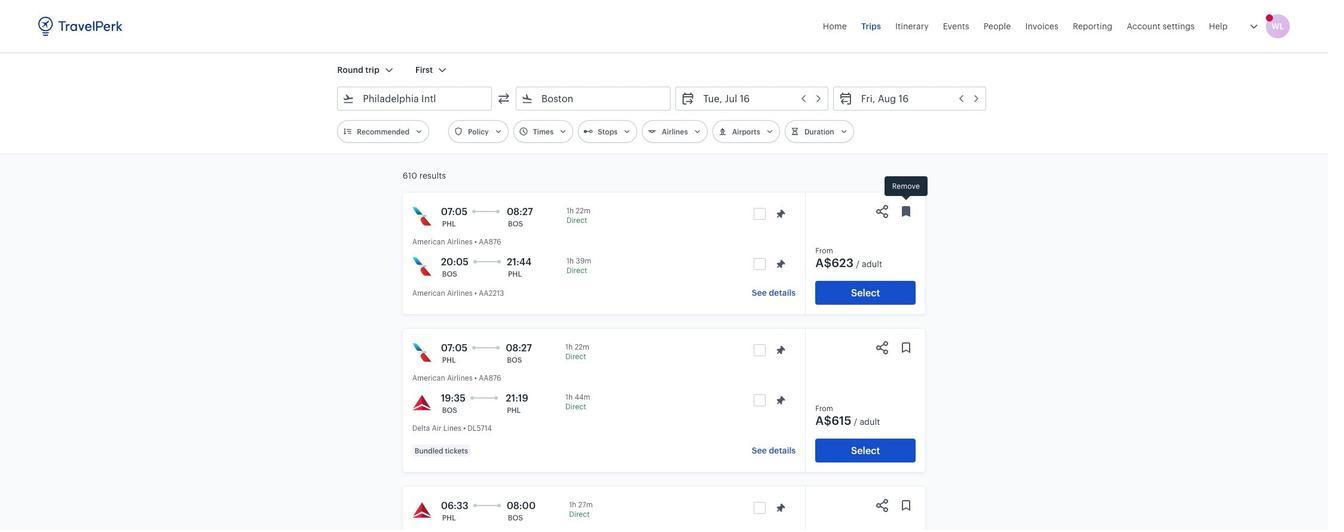 Task type: vqa. For each thing, say whether or not it's contained in the screenshot.
Add first traveler search field
no



Task type: locate. For each thing, give the bounding box(es) containing it.
Depart field
[[695, 89, 823, 108]]

1 american airlines image from the top
[[412, 207, 431, 226]]

Return field
[[853, 89, 981, 108]]

tooltip
[[885, 176, 928, 202]]

american airlines image for delta air lines icon
[[412, 343, 431, 362]]

1 vertical spatial american airlines image
[[412, 343, 431, 362]]

american airlines image up delta air lines icon
[[412, 343, 431, 362]]

american airlines image up american airlines image
[[412, 207, 431, 226]]

american airlines image for american airlines image
[[412, 207, 431, 226]]

american airlines image
[[412, 207, 431, 226], [412, 343, 431, 362]]

0 vertical spatial american airlines image
[[412, 207, 431, 226]]

delta air lines image
[[412, 393, 431, 413]]

2 american airlines image from the top
[[412, 343, 431, 362]]



Task type: describe. For each thing, give the bounding box(es) containing it.
american airlines image
[[412, 257, 431, 276]]

delta air lines image
[[412, 501, 431, 520]]

To search field
[[533, 89, 654, 108]]

From search field
[[355, 89, 476, 108]]



